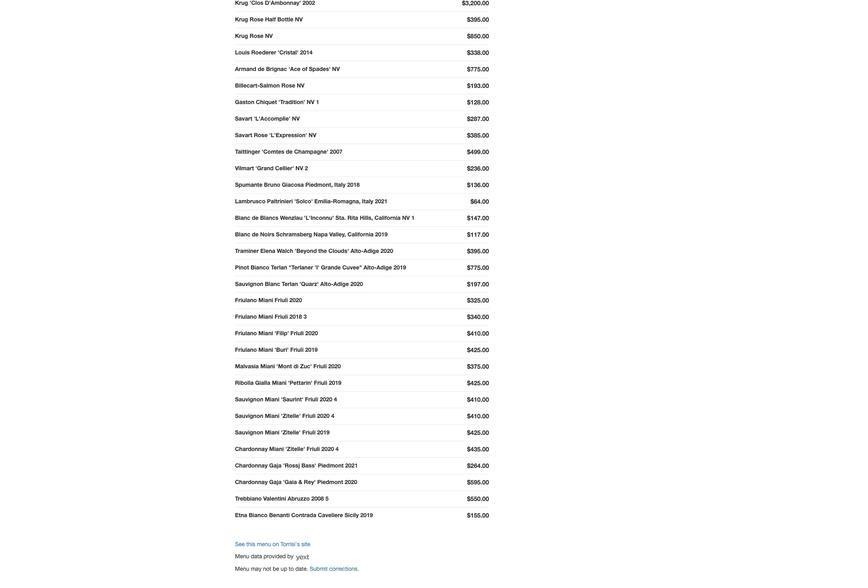 Task type: vqa. For each thing, say whether or not it's contained in the screenshot.
2014
yes



Task type: describe. For each thing, give the bounding box(es) containing it.
friulano miani friuli 2018 3
[[235, 313, 307, 320]]

1 vertical spatial adige
[[377, 264, 392, 270]]

bruno
[[264, 181, 280, 188]]

taittinger
[[235, 148, 260, 155]]

lambrusco
[[235, 197, 266, 204]]

2 vertical spatial blanc
[[265, 280, 280, 287]]

sauvignon miani 'zitelle' friuli 2019
[[235, 429, 330, 436]]

terlan for $197.00
[[282, 280, 298, 287]]

savart for $385.00
[[235, 131, 252, 138]]

armand
[[235, 65, 256, 72]]

see this menu on torrisi's site link
[[235, 541, 311, 548]]

hills,
[[360, 214, 373, 221]]

"terlaner
[[289, 264, 313, 270]]

ribolla
[[235, 379, 254, 386]]

miani for friulano miani 'filip' friuli 2020
[[259, 330, 273, 337]]

wenzlau
[[280, 214, 303, 221]]

0 vertical spatial adige
[[364, 247, 379, 254]]

savart 'l'accomplie' nv
[[235, 115, 300, 122]]

friuli right 'saurint' in the bottom left of the page
[[305, 396, 318, 403]]

may
[[251, 565, 262, 572]]

miani for friulano miani 'buri' friuli 2019
[[259, 346, 273, 353]]

nv up champagne'
[[309, 131, 317, 138]]

giacosa
[[282, 181, 304, 188]]

'zitelle' for $410.00
[[281, 412, 301, 419]]

savart for $287.00
[[235, 115, 252, 122]]

$193.00
[[467, 82, 489, 89]]

corrections.
[[329, 565, 359, 572]]

gialla
[[255, 379, 270, 386]]

rose for $385.00
[[254, 131, 268, 138]]

nv right hills,
[[402, 214, 410, 221]]

louis
[[235, 49, 250, 56]]

sauvignon blanc terlan 'quarz' alto-adige 2020
[[235, 280, 363, 287]]

de right 'comtes
[[286, 148, 293, 155]]

$550.00
[[467, 495, 489, 502]]

sauvignon for sauvignon miani 'zitelle' friuli 2019
[[235, 429, 263, 436]]

$136.00
[[467, 181, 489, 188]]

see
[[235, 541, 245, 548]]

menu for menu may not be up to date. submit corrections.
[[235, 565, 249, 572]]

de for $117.00
[[252, 231, 259, 237]]

'l'inconnu'
[[304, 214, 334, 221]]

'tradition'
[[279, 98, 305, 105]]

'beyond
[[295, 247, 317, 254]]

$425.00 for ribolla gialla miani 'pettarin' friuli 2019
[[467, 379, 489, 387]]

de for $775.00
[[258, 65, 265, 72]]

5
[[326, 495, 329, 502]]

miani for friulano miani friuli 2020
[[259, 297, 273, 304]]

traminer
[[235, 247, 259, 254]]

contrada
[[291, 512, 317, 518]]

$410.00 for friulano miani 'filip' friuli 2020
[[467, 330, 489, 337]]

champagne'
[[294, 148, 329, 155]]

1 vertical spatial piedmont
[[318, 479, 343, 485]]

friuli right the zuc'
[[314, 363, 327, 370]]

etna bianco benanti contrada caveliere sicily 2019
[[235, 512, 373, 518]]

$410.00 for sauvignon miani 'saurint' friuli 2020 4
[[467, 396, 489, 403]]

blanc de blancs wenzlau 'l'inconnu' sta. rita hills, california nv 1
[[235, 214, 415, 221]]

gaja for $595.00
[[269, 479, 282, 485]]

savart rose 'l'expression' nv
[[235, 131, 317, 138]]

nv down krug rose half bottle nv at top
[[265, 32, 273, 39]]

2
[[305, 164, 308, 171]]

chardonnay gaja 'gaia & rey' piedmont 2020
[[235, 479, 357, 485]]

friulano miani 'filip' friuli 2020
[[235, 330, 318, 337]]

vilmart
[[235, 164, 254, 171]]

traminer elena walch 'beyond the clouds' alto-adige 2020
[[235, 247, 393, 254]]

menu
[[257, 541, 271, 548]]

$128.00
[[467, 98, 489, 106]]

gaston
[[235, 98, 255, 105]]

malvasia
[[235, 363, 259, 370]]

yext image
[[295, 553, 310, 561]]

spumante bruno giacosa piedmont, italy 2018
[[235, 181, 360, 188]]

friulano for $340.00
[[235, 313, 257, 320]]

$410.00 for sauvignon miani 'zitelle' friuli 2020 4
[[467, 412, 489, 420]]

'grand
[[256, 164, 274, 171]]

menu may not be up to date. submit corrections.
[[235, 565, 359, 572]]

'i'
[[315, 264, 320, 270]]

krug for $395.00
[[235, 16, 248, 22]]

submit corrections. link
[[310, 565, 359, 572]]

by
[[287, 553, 294, 560]]

$340.00
[[467, 313, 489, 320]]

the
[[319, 247, 327, 254]]

of
[[302, 65, 308, 72]]

vilmart 'grand cellier' nv 2
[[235, 164, 308, 171]]

spades'
[[309, 65, 331, 72]]

nv right bottle
[[295, 16, 303, 22]]

sauvignon for sauvignon miani 'saurint' friuli 2020 4
[[235, 396, 263, 403]]

roederer
[[251, 49, 276, 56]]

gaja for $264.00
[[269, 462, 282, 469]]

piedmont,
[[306, 181, 333, 188]]

pinot
[[235, 264, 249, 270]]

nv down 'tradition'
[[292, 115, 300, 122]]

sta.
[[336, 214, 346, 221]]

miani for sauvignon miani 'saurint' friuli 2020 4
[[265, 396, 280, 403]]

nv right spades'
[[332, 65, 340, 72]]

$264.00
[[467, 462, 489, 469]]

'l'expression'
[[269, 131, 307, 138]]

chardonnay gaja 'rossj bass' piedmont 2021
[[235, 462, 358, 469]]

'cristal'
[[278, 49, 299, 56]]

'zitelle' for $435.00
[[286, 446, 305, 452]]

friuli up chardonnay miani 'zitelle' friuli 2020 4
[[302, 429, 316, 436]]

di
[[294, 363, 299, 370]]

etna
[[235, 512, 247, 518]]

friuli up bass'
[[307, 446, 320, 452]]

'rossj
[[283, 462, 300, 469]]

miani right the gialla
[[272, 379, 287, 386]]

$425.00 for friulano miani 'buri' friuli 2019
[[467, 346, 489, 354]]

2007
[[330, 148, 343, 155]]

up
[[281, 565, 287, 572]]

'zitelle' for $425.00
[[281, 429, 301, 436]]

'saurint'
[[281, 396, 304, 403]]

blanc for $147.00
[[235, 214, 250, 221]]

sauvignon miani 'saurint' friuli 2020 4
[[235, 396, 337, 403]]

abruzzo
[[288, 495, 310, 502]]

2008
[[312, 495, 324, 502]]

0 vertical spatial california
[[375, 214, 401, 221]]

bass'
[[302, 462, 316, 469]]

4 for sauvignon miani 'zitelle' friuli 2020 4
[[331, 412, 335, 419]]

$385.00
[[467, 131, 489, 139]]

data
[[251, 553, 262, 560]]

$499.00
[[467, 148, 489, 155]]

bianco for $155.00
[[249, 512, 268, 518]]

friuli right 'filip'
[[291, 330, 304, 337]]

taittinger 'comtes de champagne' 2007
[[235, 148, 343, 155]]

valley,
[[329, 231, 346, 237]]

terlan for $775.00
[[271, 264, 287, 270]]

rose down armand de brignac 'ace of spades' nv
[[282, 82, 295, 89]]

site
[[302, 541, 311, 548]]

miani for friulano miani friuli 2018 3
[[259, 313, 273, 320]]

romagna,
[[333, 197, 361, 204]]

trebbiano
[[235, 495, 262, 502]]

valentini
[[263, 495, 286, 502]]



Task type: locate. For each thing, give the bounding box(es) containing it.
3 $425.00 from the top
[[467, 429, 489, 436]]

blanc down lambrusco
[[235, 214, 250, 221]]

2 krug from the top
[[235, 32, 248, 39]]

chardonnay miani 'zitelle' friuli 2020 4
[[235, 446, 339, 452]]

2 vertical spatial chardonnay
[[235, 479, 268, 485]]

$425.00 for sauvignon miani 'zitelle' friuli 2019
[[467, 429, 489, 436]]

friulano for $425.00
[[235, 346, 257, 353]]

4 sauvignon from the top
[[235, 429, 263, 436]]

1 vertical spatial gaja
[[269, 479, 282, 485]]

1 vertical spatial 1
[[412, 214, 415, 221]]

cellier'
[[275, 164, 294, 171]]

2 vertical spatial adige
[[334, 280, 349, 287]]

$395.00 down $117.00
[[467, 247, 489, 254]]

1 horizontal spatial california
[[375, 214, 401, 221]]

2 $425.00 from the top
[[467, 379, 489, 387]]

4 friulano from the top
[[235, 346, 257, 353]]

provided
[[264, 553, 286, 560]]

rose left half
[[250, 16, 264, 22]]

friuli right 'pettarin'
[[314, 379, 327, 386]]

'pettarin'
[[288, 379, 313, 386]]

1 sauvignon from the top
[[235, 280, 263, 287]]

0 vertical spatial gaja
[[269, 462, 282, 469]]

1 vertical spatial 4
[[331, 412, 335, 419]]

piedmont
[[318, 462, 344, 469], [318, 479, 343, 485]]

1 gaja from the top
[[269, 462, 282, 469]]

this
[[246, 541, 255, 548]]

friulano miani friuli 2020
[[235, 297, 302, 304]]

$155.00
[[467, 512, 489, 519]]

napa
[[314, 231, 328, 237]]

0 vertical spatial alto-
[[351, 247, 364, 254]]

$147.00
[[467, 214, 489, 221]]

$410.00 down $340.00
[[467, 330, 489, 337]]

1 vertical spatial $410.00
[[467, 396, 489, 403]]

1 vertical spatial alto-
[[364, 264, 377, 270]]

half
[[265, 16, 276, 22]]

alto-
[[351, 247, 364, 254], [364, 264, 377, 270], [321, 280, 334, 287]]

0 vertical spatial 2021
[[375, 197, 388, 204]]

$395.00 for krug rose half bottle nv
[[467, 16, 489, 23]]

miani for malvasia miani 'mont di zuc' friuli 2020
[[260, 363, 275, 370]]

'zitelle' down 'saurint' in the bottom left of the page
[[281, 412, 301, 419]]

0 vertical spatial 4
[[334, 396, 337, 403]]

adige down 'grande'
[[334, 280, 349, 287]]

3 chardonnay from the top
[[235, 479, 268, 485]]

'zitelle' up chardonnay gaja 'rossj bass' piedmont 2021
[[286, 446, 305, 452]]

chardonnay for $595.00
[[235, 479, 268, 485]]

friuli
[[275, 297, 288, 304], [275, 313, 288, 320], [291, 330, 304, 337], [290, 346, 304, 353], [314, 363, 327, 370], [314, 379, 327, 386], [305, 396, 318, 403], [302, 412, 316, 419], [302, 429, 316, 436], [307, 446, 320, 452]]

0 vertical spatial krug
[[235, 16, 248, 22]]

nv right 'tradition'
[[307, 98, 315, 105]]

1 vertical spatial bianco
[[249, 512, 268, 518]]

0 horizontal spatial 2018
[[290, 313, 302, 320]]

billecart-salmon rose nv
[[235, 82, 305, 89]]

1 vertical spatial terlan
[[282, 280, 298, 287]]

friuli right 'buri'
[[290, 346, 304, 353]]

$410.00 up $435.00 at the bottom of the page
[[467, 412, 489, 420]]

italy up hills,
[[362, 197, 374, 204]]

to
[[289, 565, 294, 572]]

0 vertical spatial terlan
[[271, 264, 287, 270]]

1 vertical spatial $425.00
[[467, 379, 489, 387]]

'zitelle'
[[281, 412, 301, 419], [281, 429, 301, 436], [286, 446, 305, 452]]

blanc
[[235, 214, 250, 221], [235, 231, 250, 237], [265, 280, 280, 287]]

'quarz'
[[300, 280, 319, 287]]

0 vertical spatial savart
[[235, 115, 252, 122]]

menu for menu data provided by
[[235, 553, 249, 560]]

2 menu from the top
[[235, 565, 249, 572]]

on
[[273, 541, 279, 548]]

$425.00 up $375.00
[[467, 346, 489, 354]]

1 vertical spatial savart
[[235, 131, 252, 138]]

1 horizontal spatial 2018
[[347, 181, 360, 188]]

salmon
[[260, 82, 280, 89]]

4
[[334, 396, 337, 403], [331, 412, 335, 419], [336, 446, 339, 452]]

'solco'
[[295, 197, 313, 204]]

cuvee"
[[343, 264, 362, 270]]

alto- right cuvee"
[[364, 264, 377, 270]]

miani for chardonnay miani 'zitelle' friuli 2020 4
[[269, 446, 284, 452]]

4 for sauvignon miani 'saurint' friuli 2020 4
[[334, 396, 337, 403]]

terlan down walch
[[271, 264, 287, 270]]

$775.00 for armand de brignac 'ace of spades' nv
[[467, 65, 489, 72]]

1 vertical spatial $395.00
[[467, 247, 489, 254]]

0 vertical spatial bianco
[[251, 264, 269, 270]]

0 vertical spatial blanc
[[235, 214, 250, 221]]

1 vertical spatial chardonnay
[[235, 462, 268, 469]]

0 vertical spatial italy
[[335, 181, 346, 188]]

3 sauvignon from the top
[[235, 412, 263, 419]]

$775.00 up $193.00
[[467, 65, 489, 72]]

0 vertical spatial chardonnay
[[235, 446, 268, 452]]

alto- up cuvee"
[[351, 247, 364, 254]]

california
[[375, 214, 401, 221], [348, 231, 374, 237]]

2019
[[375, 231, 388, 237], [394, 264, 406, 270], [305, 346, 318, 353], [329, 379, 342, 386], [317, 429, 330, 436], [361, 512, 373, 518]]

terlan left 'quarz' on the left
[[282, 280, 298, 287]]

0 vertical spatial 1
[[316, 98, 319, 105]]

blanc de noirs schramsberg napa valley, california 2019
[[235, 231, 388, 237]]

miani left 'buri'
[[259, 346, 273, 353]]

de
[[258, 65, 265, 72], [286, 148, 293, 155], [252, 214, 259, 221], [252, 231, 259, 237]]

1 vertical spatial 'zitelle'
[[281, 429, 301, 436]]

0 vertical spatial 2018
[[347, 181, 360, 188]]

2 vertical spatial 4
[[336, 446, 339, 452]]

krug up krug rose nv
[[235, 16, 248, 22]]

1 menu from the top
[[235, 553, 249, 560]]

gaja left 'rossj
[[269, 462, 282, 469]]

2 $410.00 from the top
[[467, 396, 489, 403]]

1 savart from the top
[[235, 115, 252, 122]]

0 horizontal spatial california
[[348, 231, 374, 237]]

1 $395.00 from the top
[[467, 16, 489, 23]]

$325.00
[[467, 297, 489, 304]]

3
[[304, 313, 307, 320]]

$287.00
[[467, 115, 489, 122]]

friulano up malvasia
[[235, 346, 257, 353]]

menu down see
[[235, 553, 249, 560]]

piedmont up 5
[[318, 479, 343, 485]]

miani up friulano miani friuli 2018 3
[[259, 297, 273, 304]]

noirs
[[260, 231, 275, 237]]

friulano miani 'buri' friuli 2019
[[235, 346, 318, 353]]

gaston chiquet 'tradition' nv 1
[[235, 98, 319, 105]]

$395.00 up $850.00
[[467, 16, 489, 23]]

de left "brignac"
[[258, 65, 265, 72]]

1 friulano from the top
[[235, 297, 257, 304]]

1 horizontal spatial 1
[[412, 214, 415, 221]]

alto- down 'grande'
[[321, 280, 334, 287]]

4 for chardonnay miani 'zitelle' friuli 2020 4
[[336, 446, 339, 452]]

miani for sauvignon miani 'zitelle' friuli 2019
[[265, 429, 280, 436]]

2018
[[347, 181, 360, 188], [290, 313, 302, 320]]

1 $775.00 from the top
[[467, 65, 489, 72]]

friulano down friulano miani friuli 2018 3
[[235, 330, 257, 337]]

2018 up romagna,
[[347, 181, 360, 188]]

menu left may
[[235, 565, 249, 572]]

blanc for $117.00
[[235, 231, 250, 237]]

1 vertical spatial krug
[[235, 32, 248, 39]]

rose for $395.00
[[250, 16, 264, 22]]

bianco right pinot
[[251, 264, 269, 270]]

rose up roederer
[[250, 32, 264, 39]]

rose down the savart 'l'accomplie' nv
[[254, 131, 268, 138]]

'gaia
[[283, 479, 297, 485]]

miani left 'mont
[[260, 363, 275, 370]]

2 friulano from the top
[[235, 313, 257, 320]]

de left blancs
[[252, 214, 259, 221]]

de left noirs
[[252, 231, 259, 237]]

nv down of
[[297, 82, 305, 89]]

adige right cuvee"
[[377, 264, 392, 270]]

1 vertical spatial california
[[348, 231, 374, 237]]

adige
[[364, 247, 379, 254], [377, 264, 392, 270], [334, 280, 349, 287]]

menu
[[235, 553, 249, 560], [235, 565, 249, 572]]

'comtes
[[262, 148, 285, 155]]

$395.00 for traminer elena walch 'beyond the clouds' alto-adige 2020
[[467, 247, 489, 254]]

sauvignon for sauvignon blanc terlan 'quarz' alto-adige 2020
[[235, 280, 263, 287]]

be
[[273, 565, 279, 572]]

$425.00 down $375.00
[[467, 379, 489, 387]]

blanc up the traminer
[[235, 231, 250, 237]]

friuli up friulano miani friuli 2018 3
[[275, 297, 288, 304]]

friulano down friulano miani friuli 2020
[[235, 313, 257, 320]]

friuli up 'filip'
[[275, 313, 288, 320]]

armand de brignac 'ace of spades' nv
[[235, 65, 340, 72]]

1 vertical spatial 2018
[[290, 313, 302, 320]]

louis roederer 'cristal' 2014
[[235, 49, 313, 56]]

1 $425.00 from the top
[[467, 346, 489, 354]]

1 vertical spatial blanc
[[235, 231, 250, 237]]

adige right clouds'
[[364, 247, 379, 254]]

bianco right etna
[[249, 512, 268, 518]]

1 vertical spatial italy
[[362, 197, 374, 204]]

miani up sauvignon miani 'zitelle' friuli 2019
[[265, 412, 280, 419]]

2 vertical spatial alto-
[[321, 280, 334, 287]]

2 $395.00 from the top
[[467, 247, 489, 254]]

miani down sauvignon miani 'zitelle' friuli 2020 4 on the left of the page
[[265, 429, 280, 436]]

2018 left 3
[[290, 313, 302, 320]]

'filip'
[[275, 330, 289, 337]]

miani left 'filip'
[[259, 330, 273, 337]]

krug rose nv
[[235, 32, 273, 39]]

piedmont right bass'
[[318, 462, 344, 469]]

friulano up friulano miani friuli 2018 3
[[235, 297, 257, 304]]

nv left 2
[[296, 164, 303, 171]]

0 vertical spatial $775.00
[[467, 65, 489, 72]]

$338.00
[[467, 49, 489, 56]]

0 vertical spatial menu
[[235, 553, 249, 560]]

nv
[[295, 16, 303, 22], [265, 32, 273, 39], [332, 65, 340, 72], [297, 82, 305, 89], [307, 98, 315, 105], [292, 115, 300, 122], [309, 131, 317, 138], [296, 164, 303, 171], [402, 214, 410, 221]]

terlan
[[271, 264, 287, 270], [282, 280, 298, 287]]

miani for sauvignon miani 'zitelle' friuli 2020 4
[[265, 412, 280, 419]]

submit
[[310, 565, 328, 572]]

ribolla gialla miani 'pettarin' friuli 2019
[[235, 379, 342, 386]]

spumante
[[235, 181, 263, 188]]

0 horizontal spatial italy
[[335, 181, 346, 188]]

2 savart from the top
[[235, 131, 252, 138]]

miani down the gialla
[[265, 396, 280, 403]]

schramsberg
[[276, 231, 312, 237]]

1 horizontal spatial italy
[[362, 197, 374, 204]]

'mont
[[277, 363, 292, 370]]

chardonnay for $264.00
[[235, 462, 268, 469]]

billecart-
[[235, 82, 260, 89]]

'zitelle' up chardonnay miani 'zitelle' friuli 2020 4
[[281, 429, 301, 436]]

&
[[299, 479, 303, 485]]

2 vertical spatial $410.00
[[467, 412, 489, 420]]

$410.00 down $375.00
[[467, 396, 489, 403]]

bianco for $775.00
[[251, 264, 269, 270]]

$425.00 up $435.00 at the bottom of the page
[[467, 429, 489, 436]]

friulano for $410.00
[[235, 330, 257, 337]]

krug
[[235, 16, 248, 22], [235, 32, 248, 39]]

miani down sauvignon miani 'zitelle' friuli 2019
[[269, 446, 284, 452]]

2 vertical spatial 'zitelle'
[[286, 446, 305, 452]]

chardonnay for $435.00
[[235, 446, 268, 452]]

2 $775.00 from the top
[[467, 264, 489, 271]]

sauvignon for sauvignon miani 'zitelle' friuli 2020 4
[[235, 412, 263, 419]]

bianco
[[251, 264, 269, 270], [249, 512, 268, 518]]

$64.00
[[471, 197, 489, 205]]

de for $147.00
[[252, 214, 259, 221]]

california down hills,
[[348, 231, 374, 237]]

1 $410.00 from the top
[[467, 330, 489, 337]]

savart up taittinger
[[235, 131, 252, 138]]

sauvignon
[[235, 280, 263, 287], [235, 396, 263, 403], [235, 412, 263, 419], [235, 429, 263, 436]]

gaja left 'gaia
[[269, 479, 282, 485]]

lambrusco paltrinieri 'solco' emilia-romagna, italy 2021
[[235, 197, 388, 204]]

emilia-
[[315, 197, 333, 204]]

benanti
[[269, 512, 290, 518]]

chiquet
[[256, 98, 277, 105]]

krug up louis
[[235, 32, 248, 39]]

friulano for $325.00
[[235, 297, 257, 304]]

walch
[[277, 247, 293, 254]]

1 vertical spatial menu
[[235, 565, 249, 572]]

miani down friulano miani friuli 2020
[[259, 313, 273, 320]]

blanc up friulano miani friuli 2020
[[265, 280, 280, 287]]

2 chardonnay from the top
[[235, 462, 268, 469]]

rose for $850.00
[[250, 32, 264, 39]]

0 vertical spatial $425.00
[[467, 346, 489, 354]]

3 $410.00 from the top
[[467, 412, 489, 420]]

$595.00
[[467, 479, 489, 486]]

$775.00 for pinot bianco terlan "terlaner 'i' grande cuvee" alto-adige 2019
[[467, 264, 489, 271]]

2021
[[375, 197, 388, 204], [345, 462, 358, 469]]

$850.00
[[467, 32, 489, 39]]

0 vertical spatial piedmont
[[318, 462, 344, 469]]

1 vertical spatial $775.00
[[467, 264, 489, 271]]

0 vertical spatial $395.00
[[467, 16, 489, 23]]

0 vertical spatial 'zitelle'
[[281, 412, 301, 419]]

malvasia miani 'mont di zuc' friuli 2020
[[235, 363, 341, 370]]

3 friulano from the top
[[235, 330, 257, 337]]

0 horizontal spatial 1
[[316, 98, 319, 105]]

$775.00
[[467, 65, 489, 72], [467, 264, 489, 271]]

0 horizontal spatial 2021
[[345, 462, 358, 469]]

2014
[[300, 49, 313, 56]]

bottle
[[278, 16, 294, 22]]

2 vertical spatial $425.00
[[467, 429, 489, 436]]

1 vertical spatial 2021
[[345, 462, 358, 469]]

2 sauvignon from the top
[[235, 396, 263, 403]]

savart down gaston
[[235, 115, 252, 122]]

1 horizontal spatial 2021
[[375, 197, 388, 204]]

1 chardonnay from the top
[[235, 446, 268, 452]]

friuli down 'saurint' in the bottom left of the page
[[302, 412, 316, 419]]

2 gaja from the top
[[269, 479, 282, 485]]

1 krug from the top
[[235, 16, 248, 22]]

krug for $850.00
[[235, 32, 248, 39]]

$775.00 up $197.00
[[467, 264, 489, 271]]

california right hills,
[[375, 214, 401, 221]]

0 vertical spatial $410.00
[[467, 330, 489, 337]]

italy up romagna,
[[335, 181, 346, 188]]

1
[[316, 98, 319, 105], [412, 214, 415, 221]]



